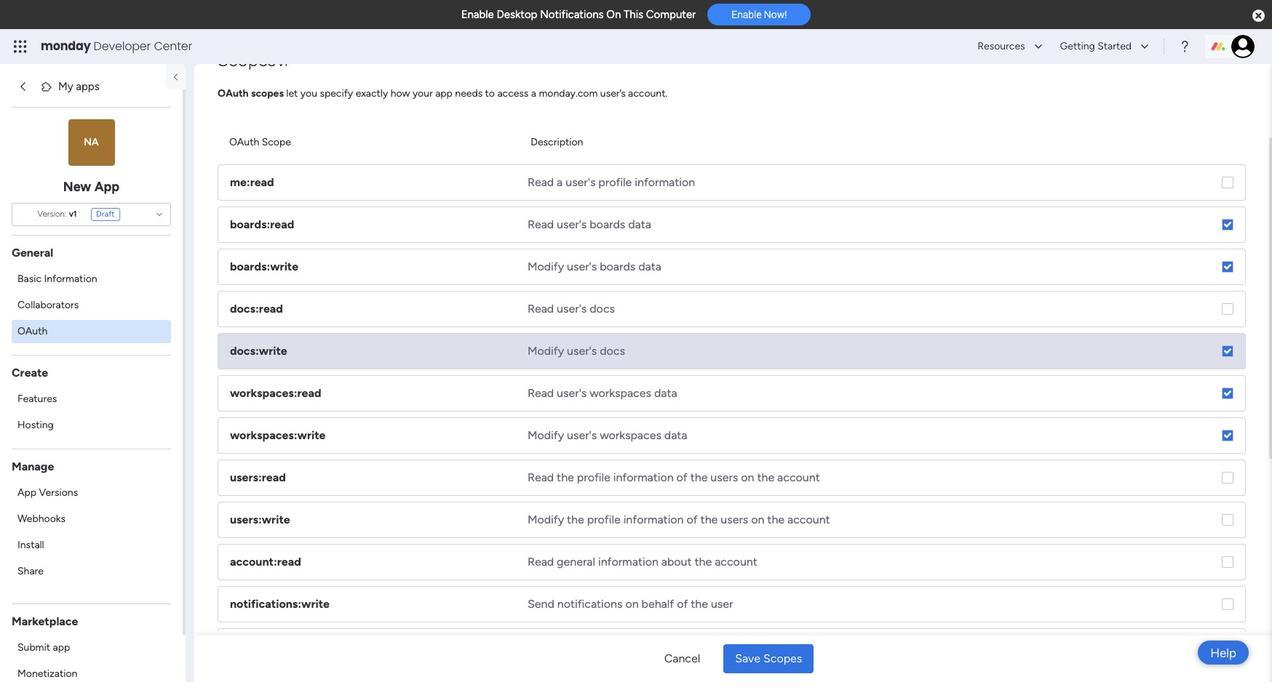 Task type: describe. For each thing, give the bounding box(es) containing it.
workspaces for read user's workspaces data
[[590, 387, 651, 400]]

of for read the profile information of the users on the account
[[677, 471, 688, 485]]

my apps
[[58, 80, 99, 93]]

cancel
[[664, 652, 700, 666]]

read for read user's workspaces data
[[528, 387, 554, 400]]

on for modify the profile information of the users on the account
[[751, 513, 765, 527]]

scopes inside save scopes button
[[764, 652, 802, 666]]

docs:write
[[230, 344, 287, 358]]

0 horizontal spatial app
[[53, 642, 70, 654]]

how
[[391, 87, 410, 100]]

version
[[38, 209, 65, 219]]

data for read user's boards data
[[628, 218, 651, 231]]

monday.com
[[539, 87, 598, 100]]

modify for modify user's boards data
[[528, 260, 564, 274]]

share link
[[12, 560, 171, 583]]

save scopes
[[735, 652, 802, 666]]

install link
[[12, 534, 171, 557]]

read general information about the account
[[528, 555, 758, 569]]

getting
[[1060, 40, 1095, 52]]

collaborators link
[[12, 294, 171, 317]]

read for read general information about the account
[[528, 555, 554, 569]]

1 horizontal spatial app
[[94, 179, 119, 195]]

this
[[624, 8, 644, 21]]

read for read user's docs
[[528, 302, 554, 316]]

account:read
[[230, 555, 301, 569]]

:
[[65, 209, 67, 219]]

read a user's profile information
[[528, 175, 695, 189]]

monday
[[41, 38, 91, 55]]

needs
[[455, 87, 483, 100]]

monday developer center
[[41, 38, 192, 55]]

computer
[[646, 8, 696, 21]]

profile for modify
[[587, 513, 621, 527]]

submit app
[[17, 642, 70, 654]]

general
[[557, 555, 595, 569]]

features link
[[12, 388, 171, 411]]

users for read the profile information of the users on the account
[[711, 471, 738, 485]]

workspaces:read
[[230, 387, 321, 400]]

description
[[531, 136, 583, 149]]

users:read
[[230, 471, 286, 485]]

monetization
[[17, 668, 77, 680]]

of for modify the profile information of the users on the account
[[687, 513, 698, 527]]

read user's boards data
[[528, 218, 651, 231]]

hosting
[[17, 419, 54, 431]]

workspaces for modify user's workspaces data
[[600, 429, 662, 443]]

scopes
[[251, 87, 284, 100]]

enable for enable desktop notifications on this computer
[[461, 8, 494, 21]]

submit app link
[[12, 637, 171, 660]]

general
[[12, 246, 53, 260]]

your
[[413, 87, 433, 100]]

0 vertical spatial profile
[[599, 175, 632, 189]]

check image for read user's workspaces data
[[1224, 389, 1232, 398]]

account.
[[628, 87, 668, 100]]

webhooks
[[17, 513, 66, 525]]

about
[[662, 555, 692, 569]]

basic information link
[[12, 268, 171, 291]]

developer
[[94, 38, 151, 55]]

boards:write
[[230, 260, 298, 274]]

dapulse close image
[[1253, 9, 1265, 23]]

oauth scope
[[229, 136, 291, 149]]

modify for modify user's docs
[[528, 344, 564, 358]]

1 vertical spatial v1
[[69, 209, 77, 219]]

modify user's workspaces data
[[528, 429, 688, 443]]

new
[[63, 179, 91, 195]]

read for read a user's profile information
[[528, 175, 554, 189]]

resources
[[978, 40, 1025, 52]]

draft
[[96, 209, 115, 219]]

desktop
[[497, 8, 538, 21]]

help
[[1211, 646, 1237, 661]]

check image for read user's boards data
[[1224, 221, 1232, 229]]

workspaces:write
[[230, 429, 326, 443]]

on for read the profile information of the users on the account
[[741, 471, 755, 485]]

data for read user's workspaces data
[[654, 387, 677, 400]]

read the profile information of the users on the account
[[528, 471, 820, 485]]

account for modify the profile information of the users on the account
[[788, 513, 830, 527]]

2 vertical spatial on
[[626, 598, 639, 611]]

check image for modify user's boards data
[[1224, 263, 1232, 272]]

basic
[[17, 273, 42, 285]]

exactly
[[356, 87, 388, 100]]

data for modify user's boards data
[[639, 260, 662, 274]]

scopes v1
[[218, 50, 288, 71]]

profile for read
[[577, 471, 611, 485]]

help button
[[1198, 641, 1249, 665]]

now!
[[764, 9, 787, 21]]

marketplace
[[12, 615, 78, 629]]

notifications
[[540, 8, 604, 21]]

app versions link
[[12, 482, 171, 505]]

collaborators
[[17, 299, 79, 311]]

docs for modify user's docs
[[600, 344, 625, 358]]

boards:read
[[230, 218, 294, 231]]

user's up the read user's boards data
[[566, 175, 596, 189]]

on
[[607, 8, 621, 21]]

getting started
[[1060, 40, 1132, 52]]



Task type: locate. For each thing, give the bounding box(es) containing it.
2 modify from the top
[[528, 344, 564, 358]]

1 vertical spatial docs
[[600, 344, 625, 358]]

4 read from the top
[[528, 387, 554, 400]]

enable left now!
[[732, 9, 762, 21]]

0 vertical spatial app
[[435, 87, 453, 100]]

boards for modify user's boards data
[[600, 260, 636, 274]]

boards down read a user's profile information
[[590, 218, 626, 231]]

install
[[17, 539, 44, 551]]

docs down the modify user's boards data
[[590, 302, 615, 316]]

1 horizontal spatial a
[[557, 175, 563, 189]]

share
[[17, 565, 44, 578]]

account
[[778, 471, 820, 485], [788, 513, 830, 527], [715, 555, 758, 569]]

on
[[741, 471, 755, 485], [751, 513, 765, 527], [626, 598, 639, 611]]

1 vertical spatial scopes
[[764, 652, 802, 666]]

read for read user's boards data
[[528, 218, 554, 231]]

create
[[12, 366, 48, 380]]

0 horizontal spatial scopes
[[218, 50, 276, 71]]

app right your
[[435, 87, 453, 100]]

basic information
[[17, 273, 97, 285]]

of
[[677, 471, 688, 485], [687, 513, 698, 527], [677, 598, 688, 611]]

0 horizontal spatial a
[[531, 87, 536, 100]]

workspaces down read user's workspaces data
[[600, 429, 662, 443]]

docs:read
[[230, 302, 283, 316]]

2 vertical spatial oauth
[[17, 325, 48, 337]]

1 vertical spatial boards
[[600, 260, 636, 274]]

user's down read user's workspaces data
[[567, 429, 597, 443]]

app up "draft"
[[94, 179, 119, 195]]

send
[[528, 598, 555, 611]]

modify the profile information of the users on the account
[[528, 513, 830, 527]]

v1
[[278, 57, 288, 69], [69, 209, 77, 219]]

1 check image from the top
[[1224, 221, 1232, 229]]

modify user's docs
[[528, 344, 625, 358]]

1 vertical spatial app
[[17, 487, 36, 499]]

2 vertical spatial profile
[[587, 513, 621, 527]]

user's up the modify user's boards data
[[557, 218, 587, 231]]

users for modify the profile information of the users on the account
[[721, 513, 749, 527]]

scopes
[[218, 50, 276, 71], [764, 652, 802, 666]]

getting started button
[[1052, 35, 1155, 58]]

1 vertical spatial a
[[557, 175, 563, 189]]

oauth left scope
[[229, 136, 259, 149]]

enable inside button
[[732, 9, 762, 21]]

user's
[[566, 175, 596, 189], [557, 218, 587, 231], [567, 260, 597, 274], [557, 302, 587, 316], [567, 344, 597, 358], [557, 387, 587, 400], [567, 429, 597, 443]]

to
[[485, 87, 495, 100]]

access
[[497, 87, 529, 100]]

user's for read user's boards data
[[557, 218, 587, 231]]

4 modify from the top
[[528, 513, 564, 527]]

user's down read user's docs
[[567, 344, 597, 358]]

account for read the profile information of the users on the account
[[778, 471, 820, 485]]

cancel button
[[653, 645, 712, 674]]

save
[[735, 652, 761, 666]]

oauth down collaborators
[[17, 325, 48, 337]]

1 vertical spatial oauth
[[229, 136, 259, 149]]

users:write
[[230, 513, 290, 527]]

a down "description"
[[557, 175, 563, 189]]

0 vertical spatial account
[[778, 471, 820, 485]]

of up modify the profile information of the users on the account
[[677, 471, 688, 485]]

2 check image from the top
[[1224, 347, 1232, 356]]

0 horizontal spatial enable
[[461, 8, 494, 21]]

user's for modify user's boards data
[[567, 260, 597, 274]]

0 vertical spatial oauth
[[218, 87, 249, 100]]

1 horizontal spatial scopes
[[764, 652, 802, 666]]

information
[[44, 273, 97, 285]]

specify
[[320, 87, 353, 100]]

0 vertical spatial app
[[94, 179, 119, 195]]

v1 up let
[[278, 57, 288, 69]]

app right submit
[[53, 642, 70, 654]]

modify user's boards data
[[528, 260, 662, 274]]

scope
[[262, 136, 291, 149]]

profile up general
[[587, 513, 621, 527]]

user's for modify user's docs
[[567, 344, 597, 358]]

behalf
[[642, 598, 674, 611]]

enable for enable now!
[[732, 9, 762, 21]]

0 vertical spatial scopes
[[218, 50, 276, 71]]

docs for read user's docs
[[590, 302, 615, 316]]

3 read from the top
[[528, 302, 554, 316]]

submit
[[17, 642, 50, 654]]

2 vertical spatial account
[[715, 555, 758, 569]]

modify up general
[[528, 513, 564, 527]]

resources button
[[969, 35, 1049, 58]]

oauth for scope
[[229, 136, 259, 149]]

data for modify user's workspaces data
[[664, 429, 688, 443]]

profile up the read user's boards data
[[599, 175, 632, 189]]

check image for modify user's workspaces data
[[1224, 432, 1232, 440]]

monetization link
[[12, 663, 171, 683]]

modify up read user's docs
[[528, 260, 564, 274]]

0 vertical spatial boards
[[590, 218, 626, 231]]

user's for read user's workspaces data
[[557, 387, 587, 400]]

v1 inside scopes v1
[[278, 57, 288, 69]]

1 modify from the top
[[528, 260, 564, 274]]

modify
[[528, 260, 564, 274], [528, 344, 564, 358], [528, 429, 564, 443], [528, 513, 564, 527]]

2 vertical spatial check image
[[1224, 389, 1232, 398]]

enable left desktop
[[461, 8, 494, 21]]

na
[[84, 136, 99, 149]]

user's for modify user's workspaces data
[[567, 429, 597, 443]]

enable
[[461, 8, 494, 21], [732, 9, 762, 21]]

save scopes button
[[724, 645, 814, 674]]

boards for read user's boards data
[[590, 218, 626, 231]]

user's
[[600, 87, 626, 100]]

select product image
[[13, 39, 28, 54]]

oauth left scopes
[[218, 87, 249, 100]]

0 vertical spatial check image
[[1224, 221, 1232, 229]]

1 vertical spatial on
[[751, 513, 765, 527]]

1 horizontal spatial app
[[435, 87, 453, 100]]

modify for modify the profile information of the users on the account
[[528, 513, 564, 527]]

workspaces up modify user's workspaces data
[[590, 387, 651, 400]]

user
[[711, 598, 733, 611]]

v1 right :
[[69, 209, 77, 219]]

oauth link
[[12, 320, 171, 343]]

read for read the profile information of the users on the account
[[528, 471, 554, 485]]

center
[[154, 38, 192, 55]]

app
[[435, 87, 453, 100], [53, 642, 70, 654]]

version :
[[38, 209, 67, 219]]

1 read from the top
[[528, 175, 554, 189]]

new app
[[63, 179, 119, 195]]

my
[[58, 80, 73, 93]]

webhooks link
[[12, 508, 171, 531]]

manage
[[12, 460, 54, 474]]

3 check image from the top
[[1224, 389, 1232, 398]]

you
[[301, 87, 317, 100]]

let
[[286, 87, 298, 100]]

versions
[[39, 487, 78, 499]]

1 vertical spatial check image
[[1224, 347, 1232, 356]]

1 check image from the top
[[1224, 263, 1232, 272]]

0 vertical spatial check image
[[1224, 263, 1232, 272]]

information
[[635, 175, 695, 189], [613, 471, 674, 485], [624, 513, 684, 527], [598, 555, 659, 569]]

1 vertical spatial of
[[687, 513, 698, 527]]

1 horizontal spatial enable
[[732, 9, 762, 21]]

enable desktop notifications on this computer
[[461, 8, 696, 21]]

modify down read user's workspaces data
[[528, 429, 564, 443]]

2 vertical spatial of
[[677, 598, 688, 611]]

of for send notifications on behalf of the user
[[677, 598, 688, 611]]

app down manage
[[17, 487, 36, 499]]

docs
[[590, 302, 615, 316], [600, 344, 625, 358]]

started
[[1098, 40, 1132, 52]]

0 vertical spatial v1
[[278, 57, 288, 69]]

profile down modify user's workspaces data
[[577, 471, 611, 485]]

a right access
[[531, 87, 536, 100]]

2 check image from the top
[[1224, 432, 1232, 440]]

0 horizontal spatial v1
[[69, 209, 77, 219]]

oauth scopes let you specify exactly how your app needs to access a monday.com user's account.
[[218, 87, 668, 100]]

hosting link
[[12, 414, 171, 437]]

0 vertical spatial a
[[531, 87, 536, 100]]

read user's docs
[[528, 302, 615, 316]]

0 vertical spatial of
[[677, 471, 688, 485]]

user's down modify user's docs
[[557, 387, 587, 400]]

read user's workspaces data
[[528, 387, 677, 400]]

scopes up scopes
[[218, 50, 276, 71]]

3 modify from the top
[[528, 429, 564, 443]]

check image for modify user's docs
[[1224, 347, 1232, 356]]

0 vertical spatial users
[[711, 471, 738, 485]]

0 vertical spatial docs
[[590, 302, 615, 316]]

1 vertical spatial users
[[721, 513, 749, 527]]

user's down the read user's boards data
[[567, 260, 597, 274]]

enable now! button
[[708, 4, 811, 26]]

6 read from the top
[[528, 555, 554, 569]]

5 read from the top
[[528, 471, 554, 485]]

user's for read user's docs
[[557, 302, 587, 316]]

check image
[[1224, 221, 1232, 229], [1224, 347, 1232, 356], [1224, 389, 1232, 398]]

1 vertical spatial check image
[[1224, 432, 1232, 440]]

scopes right save
[[764, 652, 802, 666]]

modify for modify user's workspaces data
[[528, 429, 564, 443]]

check image
[[1224, 263, 1232, 272], [1224, 432, 1232, 440]]

enable now!
[[732, 9, 787, 21]]

1 horizontal spatial v1
[[278, 57, 288, 69]]

0 vertical spatial workspaces
[[590, 387, 651, 400]]

oauth
[[218, 87, 249, 100], [229, 136, 259, 149], [17, 325, 48, 337]]

1 vertical spatial profile
[[577, 471, 611, 485]]

kendall parks image
[[1232, 35, 1255, 58]]

app
[[94, 179, 119, 195], [17, 487, 36, 499]]

oauth for scopes
[[218, 87, 249, 100]]

notifications:write
[[230, 598, 330, 611]]

notifications
[[557, 598, 623, 611]]

send notifications on behalf of the user
[[528, 598, 733, 611]]

profile
[[599, 175, 632, 189], [577, 471, 611, 485], [587, 513, 621, 527]]

help image
[[1178, 39, 1192, 54]]

0 vertical spatial on
[[741, 471, 755, 485]]

1 vertical spatial account
[[788, 513, 830, 527]]

of up about
[[687, 513, 698, 527]]

0 horizontal spatial app
[[17, 487, 36, 499]]

docs up read user's workspaces data
[[600, 344, 625, 358]]

2 read from the top
[[528, 218, 554, 231]]

apps
[[76, 80, 99, 93]]

boards down the read user's boards data
[[600, 260, 636, 274]]

user's up modify user's docs
[[557, 302, 587, 316]]

of right behalf
[[677, 598, 688, 611]]

modify down read user's docs
[[528, 344, 564, 358]]

app versions
[[17, 487, 78, 499]]

1 vertical spatial app
[[53, 642, 70, 654]]

1 vertical spatial workspaces
[[600, 429, 662, 443]]

workspaces
[[590, 387, 651, 400], [600, 429, 662, 443]]



Task type: vqa. For each thing, say whether or not it's contained in the screenshot.


